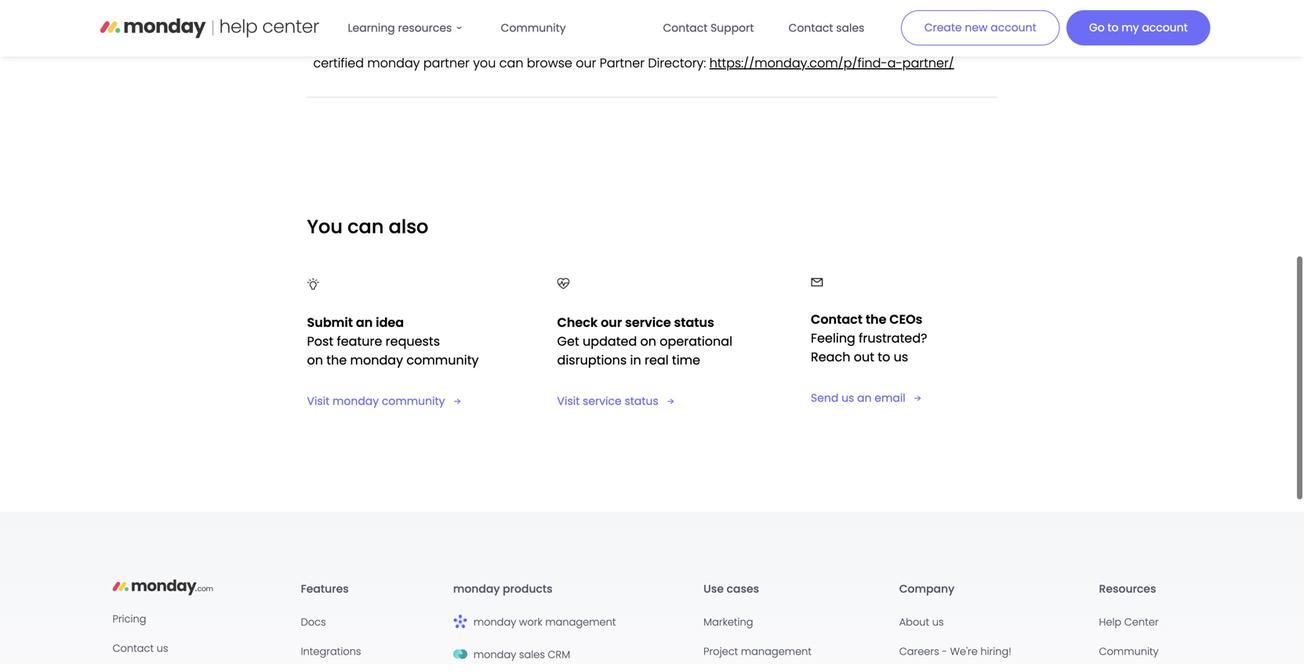 Task type: describe. For each thing, give the bounding box(es) containing it.
0 horizontal spatial can
[[348, 214, 384, 240]]

help center
[[1099, 615, 1159, 629]]

contact for contact support
[[663, 20, 708, 36]]

go to my account
[[1089, 20, 1188, 35]]

partner
[[600, 54, 645, 72]]

workflow
[[337, 35, 391, 53]]

create new account
[[925, 20, 1037, 35]]

time
[[672, 352, 700, 369]]

monday.com logo image
[[100, 12, 320, 44]]

about us link
[[899, 615, 944, 630]]

-
[[942, 645, 948, 659]]

submit an idea post feature requests on the monday community
[[307, 314, 479, 369]]

project management
[[704, 645, 812, 659]]

visit monday community
[[307, 394, 445, 409]]

crm
[[548, 648, 570, 662]]

can inside our customer experience team will be more than happy to help you with specific questions you have about the workflow you've built so far and the features we offer. however, if you're interested in working with a certified monday partner you can browse our partner directory:
[[499, 54, 524, 72]]

send us an email
[[811, 391, 906, 406]]

operational
[[660, 333, 733, 350]]

we
[[613, 35, 631, 53]]

community link for help center 'link'
[[1099, 644, 1159, 660]]

an inside submit an idea post feature requests on the monday community
[[356, 314, 373, 332]]

to inside go to my account link
[[1108, 20, 1119, 35]]

partner
[[423, 54, 470, 72]]

contact support
[[663, 20, 754, 36]]

built
[[437, 35, 464, 53]]

https://monday.com/p/find-a-partner/
[[710, 54, 954, 72]]

products
[[503, 582, 553, 597]]

contact support link
[[654, 13, 764, 44]]

2 horizontal spatial you
[[883, 16, 906, 34]]

will
[[512, 16, 531, 34]]

experience
[[404, 16, 471, 34]]

frustrated?
[[859, 330, 928, 347]]

integrations
[[301, 645, 361, 659]]

help
[[1099, 615, 1122, 629]]

1 vertical spatial with
[[911, 35, 936, 53]]

careers - we're hiring!
[[899, 645, 1012, 659]]

on for the
[[307, 352, 323, 369]]

email
[[875, 391, 906, 406]]

partner/
[[903, 54, 954, 72]]

learning
[[348, 20, 395, 36]]

careers
[[899, 645, 939, 659]]

support
[[711, 20, 754, 36]]

feature
[[337, 333, 382, 350]]

pricing
[[113, 612, 146, 626]]

and
[[506, 35, 531, 53]]

use cases
[[704, 582, 759, 597]]

careers - we're hiring! link
[[899, 644, 1012, 660]]

feeling
[[811, 330, 856, 347]]

us for contact us
[[157, 642, 168, 656]]

the down be
[[534, 35, 554, 53]]

project
[[704, 645, 738, 659]]

about us
[[899, 615, 944, 629]]

1 horizontal spatial community
[[1099, 645, 1159, 659]]

help
[[682, 16, 709, 34]]

https://monday.com/p/find-a-partner/ link
[[710, 54, 954, 72]]

sales for contact
[[836, 20, 865, 36]]

learning resources link
[[338, 13, 476, 44]]

contact us
[[113, 642, 168, 656]]

monday logo image
[[113, 575, 213, 600]]

contact for contact sales
[[789, 20, 833, 36]]

real
[[645, 352, 669, 369]]

create
[[925, 20, 962, 35]]

so
[[467, 35, 482, 53]]

create new account link
[[901, 10, 1060, 45]]

our inside check our service status get updated on operational disruptions in real time
[[601, 314, 622, 332]]

check our service status get updated on operational disruptions in real time
[[557, 314, 733, 369]]

you've
[[395, 35, 434, 53]]

customer
[[339, 16, 401, 34]]

visit service status
[[557, 394, 659, 409]]

go to my account link
[[1067, 10, 1211, 45]]

send
[[811, 391, 839, 406]]

visit monday community link
[[307, 394, 479, 410]]

company
[[899, 582, 955, 597]]

more
[[554, 16, 587, 34]]

we're
[[950, 645, 978, 659]]

visit for submit an idea post feature requests on the monday community
[[307, 394, 330, 409]]

to inside contact the ceos feeling frustrated? reach out to us
[[878, 348, 891, 366]]

project management link
[[704, 644, 812, 660]]

offer.
[[634, 35, 665, 53]]

0 vertical spatial management
[[545, 615, 616, 629]]

resources
[[1099, 582, 1156, 597]]

specific
[[768, 16, 816, 34]]

a
[[940, 35, 948, 53]]

go
[[1089, 20, 1105, 35]]

work
[[519, 615, 543, 629]]

hiring!
[[981, 645, 1012, 659]]

community link for "learning resources" link
[[492, 13, 575, 44]]

reach
[[811, 348, 851, 366]]

0 vertical spatial community
[[501, 20, 566, 36]]

about
[[944, 16, 981, 34]]

account inside go to my account link
[[1142, 20, 1188, 35]]

however,
[[669, 35, 725, 53]]

us for about us
[[932, 615, 944, 629]]

in inside our customer experience team will be more than happy to help you with specific questions you have about the workflow you've built so far and the features we offer. however, if you're interested in working with a certified monday partner you can browse our partner directory:
[[845, 35, 856, 53]]

to inside our customer experience team will be more than happy to help you with specific questions you have about the workflow you've built so far and the features we offer. however, if you're interested in working with a certified monday partner you can browse our partner directory:
[[666, 16, 679, 34]]

send us an email link
[[811, 390, 928, 407]]

be
[[534, 16, 550, 34]]

footer wm logo image
[[453, 615, 467, 629]]

have
[[910, 16, 941, 34]]

the inside submit an idea post feature requests on the monday community
[[326, 352, 347, 369]]

0 vertical spatial with
[[739, 16, 765, 34]]

in inside check our service status get updated on operational disruptions in real time
[[630, 352, 641, 369]]

requests
[[386, 333, 440, 350]]

also
[[389, 214, 429, 240]]

features
[[558, 35, 609, 53]]

service inside check our service status get updated on operational disruptions in real time
[[625, 314, 671, 332]]



Task type: vqa. For each thing, say whether or not it's contained in the screenshot.


Task type: locate. For each thing, give the bounding box(es) containing it.
1 vertical spatial can
[[348, 214, 384, 240]]

monday
[[367, 54, 420, 72], [350, 352, 403, 369], [333, 394, 379, 409], [453, 582, 500, 597], [474, 615, 516, 629], [474, 648, 516, 662]]

you're
[[738, 35, 775, 53]]

than
[[590, 16, 619, 34]]

service up real
[[625, 314, 671, 332]]

get
[[557, 333, 579, 350]]

2 horizontal spatial to
[[1108, 20, 1119, 35]]

contact down pricing link
[[113, 642, 154, 656]]

visit down disruptions
[[557, 394, 580, 409]]

far
[[485, 35, 502, 53]]

0 vertical spatial can
[[499, 54, 524, 72]]

0 horizontal spatial in
[[630, 352, 641, 369]]

monday sales crm
[[474, 648, 570, 662]]

us
[[894, 348, 908, 366], [842, 391, 854, 406], [932, 615, 944, 629], [157, 642, 168, 656]]

questions
[[819, 16, 880, 34]]

our inside our customer experience team will be more than happy to help you with specific questions you have about the workflow you've built so far and the features we offer. however, if you're interested in working with a certified monday partner you can browse our partner directory:
[[576, 54, 596, 72]]

0 horizontal spatial to
[[666, 16, 679, 34]]

team
[[475, 16, 508, 34]]

our up updated
[[601, 314, 622, 332]]

my
[[1122, 20, 1139, 35]]

if
[[728, 35, 735, 53]]

1 vertical spatial management
[[741, 645, 812, 659]]

management right project
[[741, 645, 812, 659]]

us down monday logo
[[157, 642, 168, 656]]

0 horizontal spatial community link
[[492, 13, 575, 44]]

our customer experience team will be more than happy to help you with specific questions you have about the workflow you've built so far and the features we offer. however, if you're interested in working with a certified monday partner you can browse our partner directory:
[[313, 16, 981, 72]]

monday work management link
[[453, 615, 616, 633]]

us inside contact the ceos feeling frustrated? reach out to us
[[894, 348, 908, 366]]

1 horizontal spatial in
[[845, 35, 856, 53]]

to left help in the right of the page
[[666, 16, 679, 34]]

1 vertical spatial status
[[625, 394, 659, 409]]

monday inside our customer experience team will be more than happy to help you with specific questions you have about the workflow you've built so far and the features we offer. however, if you're interested in working with a certified monday partner you can browse our partner directory:
[[367, 54, 420, 72]]

on up real
[[640, 333, 657, 350]]

1 horizontal spatial you
[[713, 16, 736, 34]]

0 horizontal spatial visit
[[307, 394, 330, 409]]

community down help center 'link'
[[1099, 645, 1159, 659]]

on inside submit an idea post feature requests on the monday community
[[307, 352, 323, 369]]

contact inside contact sales link
[[789, 20, 833, 36]]

0 vertical spatial community
[[407, 352, 479, 369]]

crm icon footer image
[[453, 647, 467, 661]]

you up if
[[713, 16, 736, 34]]

on down post
[[307, 352, 323, 369]]

cases
[[727, 582, 759, 597]]

check
[[557, 314, 598, 332]]

disruptions
[[557, 352, 627, 369]]

1 horizontal spatial status
[[674, 314, 714, 332]]

0 vertical spatial in
[[845, 35, 856, 53]]

status up operational on the bottom right
[[674, 314, 714, 332]]

0 horizontal spatial an
[[356, 314, 373, 332]]

community
[[501, 20, 566, 36], [1099, 645, 1159, 659]]

icon image inside visit service status link
[[665, 399, 677, 405]]

browse
[[527, 54, 572, 72]]

monday inside submit an idea post feature requests on the monday community
[[350, 352, 403, 369]]

0 horizontal spatial on
[[307, 352, 323, 369]]

post
[[307, 333, 333, 350]]

0 vertical spatial community link
[[492, 13, 575, 44]]

the
[[313, 35, 334, 53], [534, 35, 554, 53], [866, 311, 887, 328], [326, 352, 347, 369]]

contact sales link
[[779, 13, 874, 44]]

1 horizontal spatial visit
[[557, 394, 580, 409]]

the down post
[[326, 352, 347, 369]]

0 horizontal spatial you
[[473, 54, 496, 72]]

0 vertical spatial sales
[[836, 20, 865, 36]]

interested
[[779, 35, 841, 53]]

icon image inside visit monday community link
[[451, 399, 464, 405]]

monday sales crm link
[[453, 647, 570, 664]]

can right you
[[348, 214, 384, 240]]

icon image
[[307, 278, 320, 290], [557, 278, 570, 290], [811, 278, 824, 287], [912, 395, 925, 402], [665, 399, 677, 405], [451, 399, 464, 405]]

community inside submit an idea post feature requests on the monday community
[[407, 352, 479, 369]]

https://monday.com/p/find-
[[710, 54, 888, 72]]

0 horizontal spatial with
[[739, 16, 765, 34]]

to right go
[[1108, 20, 1119, 35]]

monday products
[[453, 582, 553, 597]]

visit for check our service status get updated on operational disruptions in real time
[[557, 394, 580, 409]]

can
[[499, 54, 524, 72], [348, 214, 384, 240]]

1 horizontal spatial to
[[878, 348, 891, 366]]

account
[[991, 20, 1037, 35], [1142, 20, 1188, 35]]

us for send us an email
[[842, 391, 854, 406]]

1 account from the left
[[991, 20, 1037, 35]]

docs link
[[301, 615, 326, 630]]

0 vertical spatial our
[[576, 54, 596, 72]]

help center link
[[1099, 615, 1159, 630]]

1 horizontal spatial community link
[[1099, 644, 1159, 660]]

management up crm
[[545, 615, 616, 629]]

1 horizontal spatial our
[[601, 314, 622, 332]]

0 vertical spatial status
[[674, 314, 714, 332]]

visit service status link
[[557, 394, 733, 410]]

community up "browse"
[[501, 20, 566, 36]]

1 vertical spatial on
[[307, 352, 323, 369]]

in left real
[[630, 352, 641, 369]]

sales for monday
[[519, 648, 545, 662]]

to right out
[[878, 348, 891, 366]]

use
[[704, 582, 724, 597]]

service down disruptions
[[583, 394, 622, 409]]

a-
[[888, 54, 903, 72]]

sales up https://monday.com/p/find-a-partner/
[[836, 20, 865, 36]]

0 horizontal spatial our
[[576, 54, 596, 72]]

contact the ceos feeling frustrated? reach out to us
[[811, 311, 928, 366]]

1 horizontal spatial an
[[857, 391, 872, 406]]

ceos
[[890, 311, 923, 328]]

1 vertical spatial sales
[[519, 648, 545, 662]]

contact up directory:
[[663, 20, 708, 36]]

monday work management
[[474, 615, 616, 629]]

visit
[[557, 394, 580, 409], [307, 394, 330, 409]]

service
[[625, 314, 671, 332], [583, 394, 622, 409]]

contact inside contact support link
[[663, 20, 708, 36]]

0 vertical spatial on
[[640, 333, 657, 350]]

you can also
[[307, 214, 429, 240]]

you down far
[[473, 54, 496, 72]]

1 horizontal spatial sales
[[836, 20, 865, 36]]

account right new
[[991, 20, 1037, 35]]

docs
[[301, 615, 326, 629]]

community link down help center 'link'
[[1099, 644, 1159, 660]]

account right the my
[[1142, 20, 1188, 35]]

working
[[859, 35, 907, 53]]

you
[[307, 214, 343, 240]]

contact up https://monday.com/p/find-
[[789, 20, 833, 36]]

marketing
[[704, 615, 753, 629]]

the inside contact the ceos feeling frustrated? reach out to us
[[866, 311, 887, 328]]

contact sales
[[789, 20, 865, 36]]

on inside check our service status get updated on operational disruptions in real time
[[640, 333, 657, 350]]

1 visit from the left
[[557, 394, 580, 409]]

learning resources
[[348, 20, 452, 36]]

account inside create new account link
[[991, 20, 1037, 35]]

1 horizontal spatial on
[[640, 333, 657, 350]]

with up you're
[[739, 16, 765, 34]]

0 vertical spatial an
[[356, 314, 373, 332]]

2 visit from the left
[[307, 394, 330, 409]]

1 vertical spatial our
[[601, 314, 622, 332]]

2 account from the left
[[1142, 20, 1188, 35]]

1 vertical spatial community link
[[1099, 644, 1159, 660]]

submit
[[307, 314, 353, 332]]

contact us link
[[113, 641, 168, 657]]

our down features
[[576, 54, 596, 72]]

0 horizontal spatial community
[[501, 20, 566, 36]]

contact inside contact the ceos feeling frustrated? reach out to us
[[811, 311, 863, 328]]

1 horizontal spatial can
[[499, 54, 524, 72]]

1 vertical spatial community
[[1099, 645, 1159, 659]]

with
[[739, 16, 765, 34], [911, 35, 936, 53]]

service inside visit service status link
[[583, 394, 622, 409]]

1 horizontal spatial service
[[625, 314, 671, 332]]

contact for contact the ceos feeling frustrated? reach out to us
[[811, 311, 863, 328]]

status down real
[[625, 394, 659, 409]]

1 vertical spatial an
[[857, 391, 872, 406]]

features
[[301, 582, 349, 597]]

contact for contact us
[[113, 642, 154, 656]]

0 horizontal spatial sales
[[519, 648, 545, 662]]

sales left crm
[[519, 648, 545, 662]]

happy
[[623, 16, 663, 34]]

contact inside contact us link
[[113, 642, 154, 656]]

1 vertical spatial community
[[382, 394, 445, 409]]

about
[[899, 615, 930, 629]]

out
[[854, 348, 875, 366]]

community link up "browse"
[[492, 13, 575, 44]]

an up feature
[[356, 314, 373, 332]]

directory:
[[648, 54, 706, 72]]

0 horizontal spatial status
[[625, 394, 659, 409]]

in
[[845, 35, 856, 53], [630, 352, 641, 369]]

our
[[576, 54, 596, 72], [601, 314, 622, 332]]

0 horizontal spatial account
[[991, 20, 1037, 35]]

icon image inside send us an email link
[[912, 395, 925, 402]]

us down frustrated?
[[894, 348, 908, 366]]

us right send
[[842, 391, 854, 406]]

status inside check our service status get updated on operational disruptions in real time
[[674, 314, 714, 332]]

with down have on the top right
[[911, 35, 936, 53]]

1 vertical spatial in
[[630, 352, 641, 369]]

contact up feeling
[[811, 311, 863, 328]]

1 horizontal spatial account
[[1142, 20, 1188, 35]]

0 vertical spatial service
[[625, 314, 671, 332]]

you up working at the top of the page
[[883, 16, 906, 34]]

new
[[965, 20, 988, 35]]

1 horizontal spatial with
[[911, 35, 936, 53]]

the up frustrated?
[[866, 311, 887, 328]]

1 vertical spatial service
[[583, 394, 622, 409]]

visit down post
[[307, 394, 330, 409]]

contact
[[663, 20, 708, 36], [789, 20, 833, 36], [811, 311, 863, 328], [113, 642, 154, 656]]

on for operational
[[640, 333, 657, 350]]

in down questions on the top right of page
[[845, 35, 856, 53]]

1 horizontal spatial management
[[741, 645, 812, 659]]

community
[[407, 352, 479, 369], [382, 394, 445, 409]]

an left email
[[857, 391, 872, 406]]

0 horizontal spatial service
[[583, 394, 622, 409]]

0 horizontal spatial management
[[545, 615, 616, 629]]

us right about
[[932, 615, 944, 629]]

can down 'and'
[[499, 54, 524, 72]]

the down 'our'
[[313, 35, 334, 53]]



